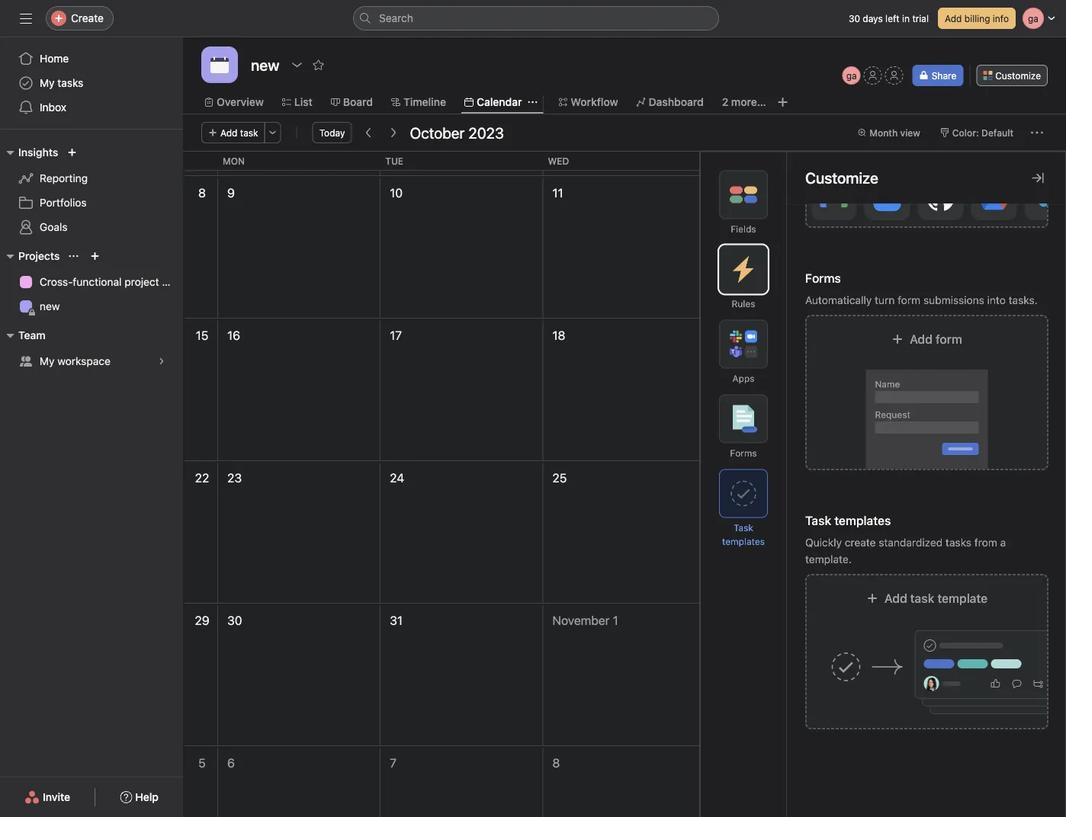 Task type: describe. For each thing, give the bounding box(es) containing it.
add tab image
[[777, 96, 789, 108]]

calendar
[[477, 96, 522, 108]]

12
[[715, 186, 728, 200]]

home link
[[9, 47, 174, 71]]

color: default button
[[933, 122, 1020, 143]]

add task template
[[884, 592, 988, 606]]

projects button
[[0, 247, 60, 265]]

19
[[715, 328, 728, 343]]

my for my tasks
[[40, 77, 55, 89]]

1 horizontal spatial form
[[936, 332, 962, 347]]

tasks inside quickly create standardized tasks from a template.
[[946, 537, 971, 549]]

templates
[[722, 536, 765, 547]]

help
[[135, 791, 159, 804]]

template.
[[805, 554, 852, 566]]

month view button
[[850, 122, 927, 143]]

quickly create standardized tasks from a template.
[[805, 537, 1006, 566]]

0 horizontal spatial add task
[[220, 127, 258, 138]]

add to starred image
[[312, 59, 324, 71]]

task templates
[[805, 514, 891, 528]]

wed
[[548, 156, 569, 166]]

more…
[[731, 96, 766, 108]]

into
[[987, 294, 1006, 307]]

october 2023
[[410, 124, 504, 141]]

trial
[[912, 13, 929, 24]]

a
[[1000, 537, 1006, 549]]

cross-functional project plan
[[40, 276, 183, 288]]

add form
[[910, 332, 962, 347]]

new
[[40, 300, 60, 313]]

17
[[390, 328, 402, 343]]

help button
[[110, 784, 168, 811]]

overview
[[217, 96, 264, 108]]

more actions image
[[1031, 127, 1043, 139]]

4
[[1045, 613, 1052, 628]]

team button
[[0, 326, 45, 345]]

1
[[613, 613, 618, 628]]

my tasks
[[40, 77, 83, 89]]

days
[[863, 13, 883, 24]]

tasks.
[[1009, 294, 1038, 307]]

cross-
[[40, 276, 73, 288]]

name
[[875, 379, 900, 390]]

create button
[[46, 6, 114, 31]]

global element
[[0, 37, 183, 129]]

see details, my workspace image
[[157, 357, 166, 366]]

share
[[932, 70, 956, 81]]

13
[[878, 186, 890, 200]]

november 1
[[552, 613, 618, 628]]

tue
[[385, 156, 403, 166]]

insights
[[18, 146, 58, 159]]

customize button
[[976, 65, 1048, 86]]

view
[[900, 127, 920, 138]]

27
[[878, 471, 891, 485]]

workspace
[[57, 355, 110, 368]]

rules
[[732, 299, 755, 309]]

dashboard link
[[636, 94, 704, 111]]

home
[[40, 52, 69, 65]]

new project or portfolio image
[[90, 252, 99, 261]]

project
[[125, 276, 159, 288]]

task
[[734, 523, 753, 533]]

search button
[[353, 6, 719, 31]]

6
[[227, 756, 235, 771]]

18
[[552, 328, 565, 343]]

dashboard
[[649, 96, 704, 108]]

task for leftmost add task button
[[240, 127, 258, 138]]

22
[[195, 471, 209, 485]]

add inside "button"
[[945, 13, 962, 24]]

2 more…
[[722, 96, 766, 108]]

invite button
[[15, 784, 80, 811]]

list link
[[282, 94, 313, 111]]

tasks inside global element
[[57, 77, 83, 89]]

30 days left in trial
[[849, 13, 929, 24]]

23
[[227, 471, 242, 485]]

tab actions image
[[528, 98, 537, 107]]

create
[[71, 12, 104, 24]]

projects element
[[0, 242, 183, 322]]

cross-functional project plan link
[[9, 270, 183, 294]]

more actions image
[[268, 128, 277, 137]]

14
[[1042, 186, 1055, 200]]

my for my workspace
[[40, 355, 55, 368]]

add billing info button
[[938, 8, 1016, 29]]

month
[[870, 127, 898, 138]]

billing
[[964, 13, 990, 24]]

1 vertical spatial add task
[[978, 442, 1017, 452]]

insights element
[[0, 139, 183, 242]]



Task type: vqa. For each thing, say whether or not it's contained in the screenshot.
Close icon
no



Task type: locate. For each thing, give the bounding box(es) containing it.
automatically
[[805, 294, 872, 307]]

reporting
[[40, 172, 88, 185]]

2 my from the top
[[40, 355, 55, 368]]

in
[[902, 13, 910, 24]]

inbox
[[40, 101, 66, 114]]

automatically turn form submissions into tasks.
[[805, 294, 1038, 307]]

1 horizontal spatial task
[[910, 592, 934, 606]]

mon
[[223, 156, 245, 166]]

ga button
[[842, 66, 861, 85]]

fields
[[731, 224, 756, 234]]

1 vertical spatial 8
[[552, 756, 560, 771]]

ga
[[846, 70, 857, 81]]

0 horizontal spatial customize
[[805, 169, 878, 187]]

0 horizontal spatial forms
[[730, 448, 757, 459]]

customize down info
[[995, 70, 1041, 81]]

customize
[[995, 70, 1041, 81], [805, 169, 878, 187]]

task for the bottom add task button
[[998, 442, 1017, 452]]

task templates
[[722, 523, 765, 547]]

workflow
[[571, 96, 618, 108]]

5
[[198, 756, 206, 771]]

28
[[1041, 471, 1056, 485]]

0 vertical spatial add task button
[[201, 122, 265, 143]]

16
[[227, 328, 240, 343]]

1 horizontal spatial 30
[[849, 13, 860, 24]]

8
[[198, 186, 206, 200], [552, 756, 560, 771]]

board link
[[331, 94, 373, 111]]

2 horizontal spatial task
[[998, 442, 1017, 452]]

21
[[1042, 328, 1055, 343]]

standardized
[[879, 537, 943, 549]]

1 vertical spatial task
[[998, 442, 1017, 452]]

calendar image
[[210, 56, 229, 74]]

tasks left from
[[946, 537, 971, 549]]

0 vertical spatial task
[[240, 127, 258, 138]]

show options, current sort, top image
[[69, 252, 78, 261]]

30
[[849, 13, 860, 24], [227, 613, 242, 628]]

30 left days at the top right
[[849, 13, 860, 24]]

goals link
[[9, 215, 174, 239]]

functional
[[73, 276, 122, 288]]

quickly
[[805, 537, 842, 549]]

0 horizontal spatial 30
[[227, 613, 242, 628]]

template
[[937, 592, 988, 606]]

show options image
[[291, 59, 303, 71]]

my inside teams element
[[40, 355, 55, 368]]

invite
[[43, 791, 70, 804]]

30 right 29
[[227, 613, 242, 628]]

today
[[319, 127, 345, 138]]

search list box
[[353, 6, 719, 31]]

31
[[390, 613, 403, 628]]

add task template button
[[805, 575, 1049, 730]]

customize inside "dropdown button"
[[995, 70, 1041, 81]]

board
[[343, 96, 373, 108]]

info
[[993, 13, 1009, 24]]

calendar link
[[464, 94, 522, 111]]

0 vertical spatial add task
[[220, 127, 258, 138]]

portfolios
[[40, 196, 87, 209]]

0 horizontal spatial add task button
[[201, 122, 265, 143]]

plan
[[162, 276, 183, 288]]

inbox link
[[9, 95, 174, 120]]

1 vertical spatial customize
[[805, 169, 878, 187]]

15
[[196, 328, 208, 343]]

task
[[240, 127, 258, 138], [998, 442, 1017, 452], [910, 592, 934, 606]]

1 my from the top
[[40, 77, 55, 89]]

my down team
[[40, 355, 55, 368]]

0 vertical spatial 8
[[198, 186, 206, 200]]

overview link
[[204, 94, 264, 111]]

1 horizontal spatial tasks
[[946, 537, 971, 549]]

forms up automatically
[[805, 271, 841, 286]]

teams element
[[0, 322, 183, 377]]

previous month image
[[363, 127, 375, 139]]

team
[[18, 329, 45, 342]]

create
[[845, 537, 876, 549]]

hide sidebar image
[[20, 12, 32, 24]]

1 vertical spatial add task button
[[959, 436, 1024, 458]]

portfolios link
[[9, 191, 174, 215]]

0 vertical spatial tasks
[[57, 77, 83, 89]]

tasks down home
[[57, 77, 83, 89]]

new link
[[9, 294, 174, 319]]

forms down the apps
[[730, 448, 757, 459]]

search
[[379, 12, 413, 24]]

form right turn
[[898, 294, 921, 307]]

add
[[945, 13, 962, 24], [220, 127, 238, 138], [910, 332, 933, 347], [978, 442, 996, 452], [884, 592, 907, 606]]

next month image
[[387, 127, 399, 139]]

0 vertical spatial 30
[[849, 13, 860, 24]]

1 horizontal spatial add task
[[978, 442, 1017, 452]]

0 vertical spatial forms
[[805, 271, 841, 286]]

1 vertical spatial forms
[[730, 448, 757, 459]]

left
[[885, 13, 900, 24]]

my workspace link
[[9, 349, 174, 374]]

color:
[[952, 127, 979, 138]]

2023
[[468, 124, 504, 141]]

my up inbox
[[40, 77, 55, 89]]

1 horizontal spatial 8
[[552, 756, 560, 771]]

0 horizontal spatial form
[[898, 294, 921, 307]]

form down submissions
[[936, 332, 962, 347]]

add billing info
[[945, 13, 1009, 24]]

25
[[552, 471, 567, 485]]

customize down month
[[805, 169, 878, 187]]

10
[[390, 186, 403, 200]]

1 horizontal spatial forms
[[805, 271, 841, 286]]

october
[[410, 124, 465, 141]]

workflow link
[[559, 94, 618, 111]]

0 vertical spatial form
[[898, 294, 921, 307]]

request
[[875, 410, 910, 421]]

0 horizontal spatial 8
[[198, 186, 206, 200]]

1 vertical spatial tasks
[[946, 537, 971, 549]]

1 horizontal spatial customize
[[995, 70, 1041, 81]]

2 vertical spatial task
[[910, 592, 934, 606]]

24
[[390, 471, 404, 485]]

1 horizontal spatial add task button
[[959, 436, 1024, 458]]

my
[[40, 77, 55, 89], [40, 355, 55, 368]]

new image
[[67, 148, 77, 157]]

0 horizontal spatial task
[[240, 127, 258, 138]]

list
[[294, 96, 313, 108]]

30 for 30 days left in trial
[[849, 13, 860, 24]]

submissions
[[923, 294, 984, 307]]

month view
[[870, 127, 920, 138]]

None text field
[[247, 51, 283, 79]]

1 vertical spatial form
[[936, 332, 962, 347]]

my inside global element
[[40, 77, 55, 89]]

7
[[390, 756, 397, 771]]

from
[[974, 537, 997, 549]]

0 vertical spatial my
[[40, 77, 55, 89]]

1 vertical spatial 30
[[227, 613, 242, 628]]

projects
[[18, 250, 60, 262]]

insights button
[[0, 143, 58, 162]]

color: default
[[952, 127, 1013, 138]]

1 vertical spatial my
[[40, 355, 55, 368]]

29
[[195, 613, 209, 628]]

timeline
[[403, 96, 446, 108]]

9
[[227, 186, 235, 200]]

0 horizontal spatial tasks
[[57, 77, 83, 89]]

timeline link
[[391, 94, 446, 111]]

30 for 30
[[227, 613, 242, 628]]

close details image
[[1032, 172, 1044, 184]]

0 vertical spatial customize
[[995, 70, 1041, 81]]

11
[[552, 186, 563, 200]]



